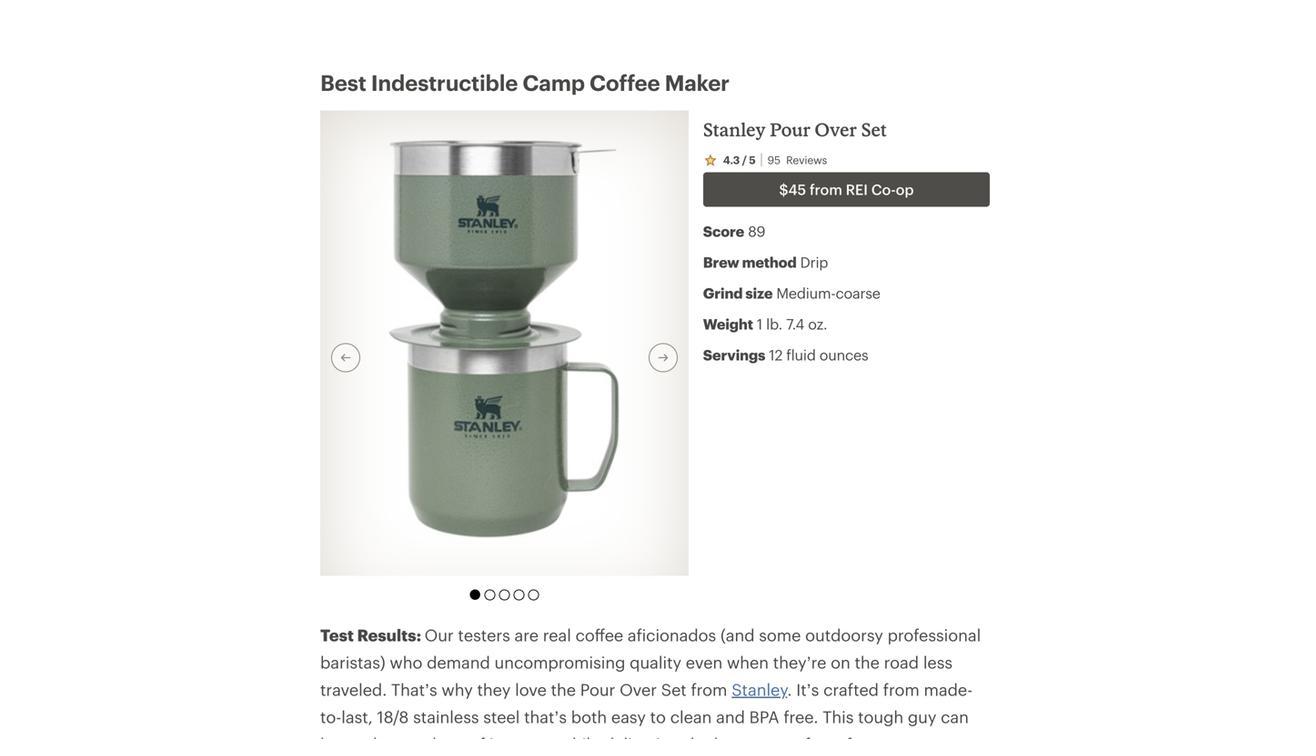 Task type: locate. For each thing, give the bounding box(es) containing it.
1
[[757, 316, 763, 333]]

pour
[[770, 119, 811, 140], [580, 681, 615, 700]]

when
[[727, 653, 769, 672]]

coffee
[[576, 626, 623, 645]]

over up "easy"
[[620, 681, 657, 700]]

that's
[[524, 708, 567, 727]]

0 vertical spatial set
[[861, 119, 887, 140]]

stanley link
[[732, 681, 788, 700]]

1 vertical spatial set
[[661, 681, 687, 700]]

test
[[320, 626, 354, 645]]

95
[[768, 153, 781, 166]]

0 vertical spatial pour
[[770, 119, 811, 140]]

0 vertical spatial stanley
[[703, 119, 766, 140]]

method
[[742, 254, 797, 271]]

pour up 95 reviews
[[770, 119, 811, 140]]

pour inside our testers are real coffee aficionados (and some outdoorsy professional baristas) who demand uncompromising quality even when they're on the road less traveled. that's why they love the pour over set from
[[580, 681, 615, 700]]

1 vertical spatial over
[[620, 681, 657, 700]]

homey
[[714, 735, 766, 740]]

4.3
[[723, 153, 740, 166]]

2 horizontal spatial from
[[883, 681, 920, 700]]

stanley for stanley link on the bottom right
[[732, 681, 788, 700]]

tough
[[858, 708, 904, 727]]

from left rei
[[810, 181, 842, 198]]

score
[[703, 223, 744, 240]]

grind
[[703, 285, 743, 302]]

from
[[810, 181, 842, 198], [691, 681, 727, 700], [883, 681, 920, 700]]

the
[[855, 653, 880, 672], [551, 681, 576, 700], [367, 735, 392, 740], [685, 735, 710, 740]]

from down road in the bottom right of the page
[[883, 681, 920, 700]]

0 horizontal spatial from
[[691, 681, 727, 700]]

indestructible
[[371, 70, 518, 95]]

while
[[559, 735, 600, 740]]

that's
[[391, 681, 437, 700]]

from inside our testers are real coffee aficionados (and some outdoorsy professional baristas) who demand uncompromising quality even when they're on the road less traveled. that's why they love the pour over set from
[[691, 681, 727, 700]]

next image image
[[656, 351, 670, 365]]

coffee
[[590, 70, 660, 95]]

1 horizontal spatial pour
[[770, 119, 811, 140]]

last,
[[341, 708, 373, 727]]

1 vertical spatial pour
[[580, 681, 615, 700]]

of
[[470, 735, 485, 740], [836, 735, 852, 740]]

from down the even
[[691, 681, 727, 700]]

of down this
[[836, 735, 852, 740]]

on
[[831, 653, 851, 672]]

size
[[746, 285, 773, 302]]

set
[[861, 119, 887, 140], [661, 681, 687, 700]]

who
[[390, 653, 423, 672]]

1 horizontal spatial from
[[810, 181, 842, 198]]

1 of from the left
[[470, 735, 485, 740]]

road
[[884, 653, 919, 672]]

brew method drip
[[703, 254, 828, 271]]

1 vertical spatial stanley
[[732, 681, 788, 700]]

89
[[748, 223, 765, 240]]

stanley up '4.3'
[[703, 119, 766, 140]]

test results:
[[320, 626, 425, 645]]

. it's crafted from made- to-last, 18/8 stainless steel that's both easy to clean and bpa free. this tough guy can brave the roughest of journeys while delivering the homey comfort of great pour-ov
[[320, 681, 976, 740]]

stanley up the bpa
[[732, 681, 788, 700]]

1 horizontal spatial of
[[836, 735, 852, 740]]

this
[[823, 708, 854, 727]]

0 horizontal spatial of
[[470, 735, 485, 740]]

guy
[[908, 708, 937, 727]]

oz.
[[808, 316, 828, 333]]

0 horizontal spatial over
[[620, 681, 657, 700]]

$45
[[779, 181, 806, 198]]

camp
[[523, 70, 585, 95]]

12
[[769, 347, 783, 363]]

outdoorsy
[[805, 626, 883, 645]]

the right love on the bottom left
[[551, 681, 576, 700]]

made-
[[924, 681, 973, 700]]

pour-
[[901, 735, 942, 740]]

clean
[[670, 708, 712, 727]]

quality
[[630, 653, 682, 672]]

image carousel region
[[320, 110, 689, 605]]

set up co-
[[861, 119, 887, 140]]

baristas)
[[320, 653, 385, 672]]

0 horizontal spatial pour
[[580, 681, 615, 700]]

our
[[425, 626, 454, 645]]

(and
[[721, 626, 755, 645]]

medium-
[[777, 285, 836, 302]]

score 89
[[703, 223, 765, 240]]

crafted
[[824, 681, 879, 700]]

stanley
[[703, 119, 766, 140], [732, 681, 788, 700]]

set inside our testers are real coffee aficionados (and some outdoorsy professional baristas) who demand uncompromising quality even when they're on the road less traveled. that's why they love the pour over set from
[[661, 681, 687, 700]]

demand uncompromising
[[427, 653, 626, 672]]

why
[[442, 681, 473, 700]]

1 horizontal spatial over
[[815, 119, 857, 140]]

pour up the both
[[580, 681, 615, 700]]

set up to at the bottom
[[661, 681, 687, 700]]

of down steel
[[470, 735, 485, 740]]

steel
[[483, 708, 520, 727]]

over up reviews
[[815, 119, 857, 140]]

0 horizontal spatial set
[[661, 681, 687, 700]]

over
[[815, 119, 857, 140], [620, 681, 657, 700]]



Task type: vqa. For each thing, say whether or not it's contained in the screenshot.


Task type: describe. For each thing, give the bounding box(es) containing it.
stanley for stanley pour over set
[[703, 119, 766, 140]]

servings 12 fluid ounces
[[703, 347, 869, 363]]

from inside the ". it's crafted from made- to-last, 18/8 stainless steel that's both easy to clean and bpa free. this tough guy can brave the roughest of journeys while delivering the homey comfort of great pour-ov"
[[883, 681, 920, 700]]

over inside our testers are real coffee aficionados (and some outdoorsy professional baristas) who demand uncompromising quality even when they're on the road less traveled. that's why they love the pour over set from
[[620, 681, 657, 700]]

testers
[[458, 626, 510, 645]]

results:
[[357, 626, 421, 645]]

they
[[477, 681, 511, 700]]

95 reviews
[[768, 153, 827, 166]]

rei
[[846, 181, 868, 198]]

fluid
[[786, 347, 816, 363]]

great
[[856, 735, 897, 740]]

co-
[[871, 181, 896, 198]]

lb.
[[766, 316, 783, 333]]

professional
[[888, 626, 981, 645]]

comfort
[[771, 735, 832, 740]]

pour over set image
[[388, 140, 621, 540]]

best
[[320, 70, 366, 95]]

the down clean
[[685, 735, 710, 740]]

.
[[788, 681, 792, 700]]

op
[[896, 181, 914, 198]]

it's
[[796, 681, 819, 700]]

even
[[686, 653, 723, 672]]

can
[[941, 708, 969, 727]]

are
[[515, 626, 539, 645]]

roughest
[[397, 735, 465, 740]]

maker
[[665, 70, 730, 95]]

some
[[759, 626, 801, 645]]

aficionados
[[628, 626, 716, 645]]

coarse
[[836, 285, 881, 302]]

best indestructible camp coffee maker
[[320, 70, 730, 95]]

journeys
[[490, 735, 555, 740]]

brew
[[703, 254, 739, 271]]

weight
[[703, 316, 753, 333]]

$45 from rei co-op link
[[703, 172, 990, 207]]

bpa
[[749, 708, 779, 727]]

0 vertical spatial over
[[815, 119, 857, 140]]

1 horizontal spatial set
[[861, 119, 887, 140]]

servings
[[703, 347, 765, 363]]

traveled.
[[320, 681, 387, 700]]

previous image image
[[338, 351, 353, 365]]

our testers are real coffee aficionados (and some outdoorsy professional baristas) who demand uncompromising quality even when they're on the road less traveled. that's why they love the pour over set from
[[320, 626, 981, 700]]

weight 1 lb. 7.4 oz.
[[703, 316, 828, 333]]

real
[[543, 626, 571, 645]]

the right on
[[855, 653, 880, 672]]

the down 18/8
[[367, 735, 392, 740]]

drip
[[800, 254, 828, 271]]

ounces
[[820, 347, 869, 363]]

easy
[[611, 708, 646, 727]]

and
[[716, 708, 745, 727]]

stanley pour over set
[[703, 119, 887, 140]]

stainless
[[413, 708, 479, 727]]

to
[[650, 708, 666, 727]]

to-
[[320, 708, 341, 727]]

$45 from rei co-op
[[779, 181, 914, 198]]

both
[[571, 708, 607, 727]]

they're
[[773, 653, 827, 672]]

7.4
[[786, 316, 805, 333]]

2 of from the left
[[836, 735, 852, 740]]

free.
[[784, 708, 818, 727]]

18/8
[[377, 708, 409, 727]]

less
[[923, 653, 953, 672]]

grind size medium-coarse
[[703, 285, 881, 302]]

brave
[[320, 735, 363, 740]]

reviews
[[786, 153, 827, 166]]

love
[[515, 681, 547, 700]]



